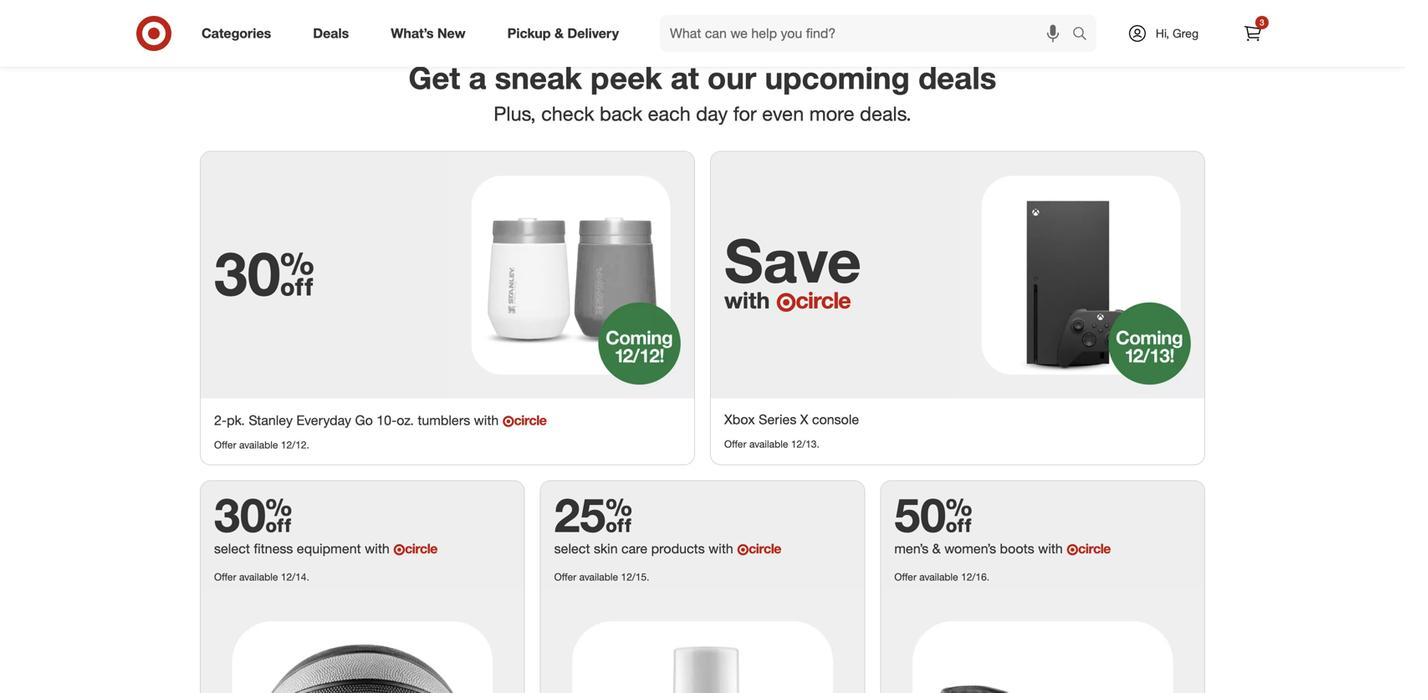 Task type: locate. For each thing, give the bounding box(es) containing it.
offer
[[724, 438, 747, 450], [214, 439, 236, 451], [214, 571, 236, 583], [554, 571, 577, 583], [895, 571, 917, 583]]

offer down men's
[[895, 571, 917, 583]]

search button
[[1065, 15, 1105, 55]]

back
[[600, 102, 643, 125]]

care
[[622, 541, 648, 557]]

upcoming
[[765, 59, 910, 96]]

offer available 12/12.
[[214, 439, 309, 451]]

offer down 25
[[554, 571, 577, 583]]

2-pk. stanley everyday go 10-oz. tumblers with
[[214, 412, 503, 429]]

2-
[[214, 412, 227, 429]]

fitness
[[254, 541, 293, 557]]

save
[[724, 224, 862, 297]]

offer for 25
[[554, 571, 577, 583]]

select
[[214, 541, 250, 557], [554, 541, 590, 557]]

offer available 12/13.
[[724, 438, 820, 450]]

available down fitness
[[239, 571, 278, 583]]

more
[[810, 102, 855, 125]]

a
[[469, 59, 486, 96]]

offer left 12/14. at left bottom
[[214, 571, 236, 583]]

& right men's
[[932, 541, 941, 557]]

greg
[[1173, 26, 1199, 41]]

what's new
[[391, 25, 466, 41]]

men's
[[895, 541, 929, 557]]

1 vertical spatial 30
[[214, 486, 292, 543]]

available left 12/16.
[[920, 571, 958, 583]]

pickup & delivery
[[507, 25, 619, 41]]

circle for 30
[[405, 541, 437, 557]]

pickup
[[507, 25, 551, 41]]

0 vertical spatial 30
[[214, 237, 315, 310]]

1 horizontal spatial select
[[554, 541, 590, 557]]

1 select from the left
[[214, 541, 250, 557]]

x
[[800, 411, 809, 428]]

categories
[[202, 25, 271, 41]]

1 horizontal spatial &
[[932, 541, 941, 557]]

select skin care products with
[[554, 541, 737, 557]]

offer for 50
[[895, 571, 917, 583]]

select up offer available 12/14.
[[214, 541, 250, 557]]

12/14.
[[281, 571, 309, 583]]

skin
[[594, 541, 618, 557]]

oz.
[[397, 412, 414, 429]]

0 horizontal spatial select
[[214, 541, 250, 557]]

available for 50
[[920, 571, 958, 583]]

for
[[733, 102, 757, 125]]

men's & women's boots with
[[895, 541, 1067, 557]]

circle for 25
[[749, 541, 781, 557]]

available
[[750, 438, 788, 450], [239, 439, 278, 451], [239, 571, 278, 583], [579, 571, 618, 583], [920, 571, 958, 583]]

& right pickup
[[555, 25, 564, 41]]

available for 30
[[239, 571, 278, 583]]

&
[[555, 25, 564, 41], [932, 541, 941, 557]]

select fitness equipment with
[[214, 541, 393, 557]]

2 select from the left
[[554, 541, 590, 557]]

what's new link
[[377, 15, 487, 52]]

12/13.
[[791, 438, 820, 450]]

available down skin
[[579, 571, 618, 583]]

available down stanley
[[239, 439, 278, 451]]

1 vertical spatial &
[[932, 541, 941, 557]]

0 horizontal spatial &
[[555, 25, 564, 41]]

circle
[[796, 287, 851, 314], [514, 412, 547, 429], [405, 541, 437, 557], [749, 541, 781, 557], [1078, 541, 1111, 557]]

3
[[1260, 17, 1265, 28]]

coming 12/14! image
[[201, 590, 524, 694]]

coming 12/15! image
[[541, 590, 864, 694]]

products
[[651, 541, 705, 557]]

10-
[[377, 412, 397, 429]]

hi, greg
[[1156, 26, 1199, 41]]

pickup & delivery link
[[493, 15, 640, 52]]

12/12.
[[281, 439, 309, 451]]

0 vertical spatial &
[[555, 25, 564, 41]]

& inside pickup & delivery link
[[555, 25, 564, 41]]

each
[[648, 102, 691, 125]]

series
[[759, 411, 797, 428]]

with
[[724, 287, 770, 314], [474, 412, 499, 429], [365, 541, 390, 557], [709, 541, 733, 557], [1038, 541, 1063, 557]]

select left skin
[[554, 541, 590, 557]]

30
[[214, 237, 315, 310], [214, 486, 292, 543]]



Task type: vqa. For each thing, say whether or not it's contained in the screenshot.
bottommost the '30'
yes



Task type: describe. For each thing, give the bounding box(es) containing it.
sneak
[[495, 59, 582, 96]]

search
[[1065, 27, 1105, 43]]

50
[[895, 486, 973, 543]]

deals
[[313, 25, 349, 41]]

peek
[[591, 59, 662, 96]]

get a sneak peek at our upcoming deals plus, check back each day for even more deals.
[[409, 59, 997, 125]]

everyday
[[296, 412, 351, 429]]

offer down xbox at the right of the page
[[724, 438, 747, 450]]

& for delivery
[[555, 25, 564, 41]]

2 30 from the top
[[214, 486, 292, 543]]

get
[[409, 59, 460, 96]]

12/16.
[[961, 571, 990, 583]]

25
[[554, 486, 633, 543]]

plus,
[[494, 102, 536, 125]]

12/15.
[[621, 571, 650, 583]]

categories link
[[187, 15, 292, 52]]

3 link
[[1235, 15, 1272, 52]]

delivery
[[568, 25, 619, 41]]

deals
[[919, 59, 997, 96]]

offer available 12/14.
[[214, 571, 309, 583]]

circle for save
[[796, 287, 851, 314]]

available for 25
[[579, 571, 618, 583]]

day
[[696, 102, 728, 125]]

1 30 from the top
[[214, 237, 315, 310]]

deals link
[[299, 15, 370, 52]]

stanley
[[249, 412, 293, 429]]

new
[[437, 25, 466, 41]]

what's
[[391, 25, 434, 41]]

xbox series x console
[[724, 411, 859, 428]]

coming 12/16! image
[[881, 590, 1205, 694]]

women's
[[945, 541, 996, 557]]

boots
[[1000, 541, 1035, 557]]

coming 12/13! image
[[958, 152, 1205, 399]]

go
[[355, 412, 373, 429]]

at
[[671, 59, 699, 96]]

our
[[708, 59, 756, 96]]

& for women's
[[932, 541, 941, 557]]

console
[[812, 411, 859, 428]]

even
[[762, 102, 804, 125]]

coming 12/12! image
[[448, 152, 694, 399]]

select for 25
[[554, 541, 590, 557]]

tumblers
[[418, 412, 470, 429]]

available down the series
[[750, 438, 788, 450]]

deals.
[[860, 102, 912, 125]]

pk.
[[227, 412, 245, 429]]

select for 30
[[214, 541, 250, 557]]

xbox
[[724, 411, 755, 428]]

circle for 50
[[1078, 541, 1111, 557]]

offer for 30
[[214, 571, 236, 583]]

offer available 12/16.
[[895, 571, 990, 583]]

equipment
[[297, 541, 361, 557]]

offer available 12/15.
[[554, 571, 650, 583]]

hi,
[[1156, 26, 1170, 41]]

check
[[541, 102, 594, 125]]

What can we help you find? suggestions appear below search field
[[660, 15, 1077, 52]]

offer down the 2-
[[214, 439, 236, 451]]



